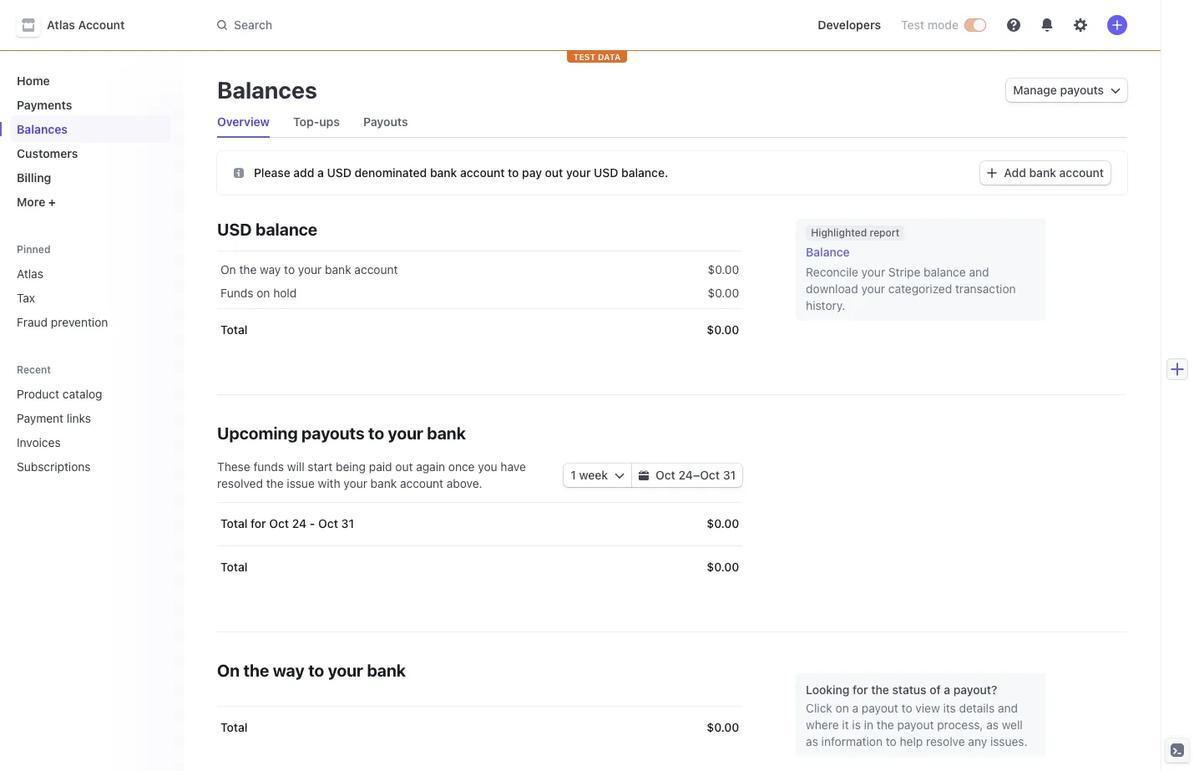 Task type: vqa. For each thing, say whether or not it's contained in the screenshot.
the left 31
yes



Task type: describe. For each thing, give the bounding box(es) containing it.
your inside these funds will start being paid out again once you have resolved the issue with your bank account above.
[[344, 476, 368, 490]]

looking
[[806, 683, 850, 697]]

funds on hold
[[221, 286, 297, 300]]

–
[[693, 468, 700, 482]]

payouts link
[[357, 110, 415, 134]]

billing link
[[10, 164, 170, 191]]

balance inside highlighted report balance reconcile your stripe balance and download your categorized transaction history.
[[924, 265, 966, 279]]

overview link
[[211, 110, 277, 134]]

payouts for manage
[[1061, 83, 1105, 97]]

0 vertical spatial as
[[987, 718, 999, 732]]

customers
[[17, 146, 78, 160]]

payments link
[[10, 91, 170, 119]]

once
[[449, 460, 475, 474]]

issue
[[287, 476, 315, 490]]

settings image
[[1074, 18, 1088, 32]]

mode
[[928, 18, 959, 32]]

out inside these funds will start being paid out again once you have resolved the issue with your bank account above.
[[395, 460, 413, 474]]

bank inside row
[[325, 262, 351, 277]]

payments
[[17, 98, 72, 112]]

1 horizontal spatial balances
[[217, 76, 317, 104]]

manage payouts
[[1014, 83, 1105, 97]]

usd balance
[[217, 220, 318, 239]]

these funds will start being paid out again once you have resolved the issue with your bank account above.
[[217, 460, 526, 490]]

in
[[864, 718, 874, 732]]

3 row from the top
[[217, 308, 743, 352]]

row containing funds on hold
[[217, 278, 743, 308]]

row containing total for
[[217, 502, 743, 546]]

1 week button
[[564, 464, 632, 487]]

details
[[960, 701, 995, 715]]

start
[[308, 460, 333, 474]]

tax link
[[10, 284, 170, 312]]

0 horizontal spatial as
[[806, 734, 819, 749]]

above.
[[447, 476, 483, 490]]

more
[[17, 195, 45, 209]]

1 vertical spatial 31
[[341, 516, 354, 531]]

add bank account button
[[981, 161, 1111, 185]]

process,
[[938, 718, 984, 732]]

please add a usd denominated bank account to pay out your usd balance.
[[254, 165, 669, 179]]

have
[[501, 460, 526, 474]]

stripe
[[889, 265, 921, 279]]

grid containing total for
[[217, 502, 743, 589]]

$0.00 for 6th row from the top
[[707, 720, 740, 734]]

0 horizontal spatial svg image
[[234, 168, 244, 178]]

these
[[217, 460, 250, 474]]

on for on the way to your bank
[[217, 661, 240, 680]]

week
[[579, 468, 608, 482]]

fraud prevention
[[17, 315, 108, 329]]

more +
[[17, 195, 56, 209]]

to inside row
[[284, 262, 295, 277]]

product
[[17, 387, 59, 401]]

fraud prevention link
[[10, 308, 170, 336]]

transaction
[[956, 282, 1016, 296]]

payment links
[[17, 411, 91, 425]]

atlas for atlas account
[[47, 18, 75, 32]]

invoices link
[[10, 429, 147, 456]]

again
[[416, 460, 445, 474]]

balance link
[[806, 244, 1037, 261]]

view
[[916, 701, 940, 715]]

atlas account
[[47, 18, 125, 32]]

for for oct
[[251, 516, 266, 531]]

balance.
[[622, 165, 669, 179]]

0 horizontal spatial on
[[257, 286, 270, 300]]

fraud
[[17, 315, 48, 329]]

0 vertical spatial 24
[[679, 468, 693, 482]]

add
[[294, 165, 314, 179]]

subscriptions
[[17, 460, 91, 474]]

with
[[318, 476, 341, 490]]

add
[[1005, 165, 1027, 180]]

2 horizontal spatial a
[[944, 683, 951, 697]]

notifications image
[[1041, 18, 1054, 32]]

on the way to your bank account
[[221, 262, 398, 277]]

reconcile
[[806, 265, 859, 279]]

highlighted report balance reconcile your stripe balance and download your categorized transaction history.
[[806, 226, 1016, 312]]

top-
[[293, 114, 319, 129]]

manage payouts button
[[1007, 79, 1128, 102]]

well
[[1002, 718, 1023, 732]]

on the way to your bank
[[217, 661, 406, 680]]

-
[[310, 516, 315, 531]]

home
[[17, 74, 50, 88]]

product catalog
[[17, 387, 102, 401]]

paid
[[369, 460, 392, 474]]

tab list containing overview
[[211, 107, 1128, 138]]

bank inside "button"
[[1030, 165, 1057, 180]]

pinned element
[[10, 260, 170, 336]]

funds
[[221, 286, 254, 300]]

total for 6th row from the top
[[221, 720, 248, 734]]

way for on the way to your bank
[[273, 661, 305, 680]]

is
[[853, 718, 861, 732]]

0 vertical spatial out
[[545, 165, 563, 179]]

1 vertical spatial payout
[[898, 718, 934, 732]]

upcoming payouts to your bank
[[217, 424, 466, 443]]

top-ups link
[[287, 110, 347, 134]]

test data
[[574, 52, 621, 62]]

on for on the way to your bank account
[[221, 262, 236, 277]]

grid containing on the way to your bank account
[[217, 251, 743, 352]]

top-ups
[[293, 114, 340, 129]]

atlas for atlas
[[17, 267, 43, 281]]

resolve
[[927, 734, 965, 749]]

svg image inside add bank account "button"
[[988, 168, 998, 178]]

developers link
[[811, 12, 888, 38]]

24 inside row
[[292, 516, 307, 531]]

subscriptions link
[[10, 453, 147, 480]]

1 horizontal spatial svg image
[[639, 470, 649, 480]]



Task type: locate. For each thing, give the bounding box(es) containing it.
1 vertical spatial on
[[836, 701, 850, 715]]

0 horizontal spatial 31
[[341, 516, 354, 531]]

on up the it
[[836, 701, 850, 715]]

atlas inside button
[[47, 18, 75, 32]]

svg image for manage payouts
[[1111, 85, 1121, 95]]

$0.00 for row containing on the way to your bank account
[[708, 262, 740, 277]]

for
[[251, 516, 266, 531], [853, 683, 869, 697]]

usd left balance.
[[594, 165, 619, 179]]

way for on the way to your bank account
[[260, 262, 281, 277]]

product catalog link
[[10, 380, 147, 408]]

grid
[[217, 251, 743, 352], [217, 502, 743, 589]]

0 vertical spatial 31
[[723, 468, 736, 482]]

svg image left add
[[988, 168, 998, 178]]

1 vertical spatial as
[[806, 734, 819, 749]]

balances down payments
[[17, 122, 68, 136]]

$0.00 for fourth row from the bottom of the page
[[707, 322, 740, 337]]

for down resolved
[[251, 516, 266, 531]]

0 vertical spatial svg image
[[1111, 85, 1121, 95]]

payouts inside popup button
[[1061, 83, 1105, 97]]

balances up "overview"
[[217, 76, 317, 104]]

for inside "looking for the status of a payout? click on a payout to view its details and where it is in the payout process, as well as information to help resolve any issues."
[[853, 683, 869, 697]]

test
[[574, 52, 596, 62]]

of
[[930, 683, 941, 697]]

1 vertical spatial svg image
[[615, 470, 625, 480]]

row containing on the way to your bank account
[[217, 251, 743, 285]]

balance up categorized
[[924, 265, 966, 279]]

payouts for upcoming
[[302, 424, 365, 443]]

resolved
[[217, 476, 263, 490]]

denominated
[[355, 165, 427, 179]]

1 vertical spatial and
[[998, 701, 1019, 715]]

0 vertical spatial balance
[[256, 220, 318, 239]]

0 vertical spatial payout
[[862, 701, 899, 715]]

1 horizontal spatial 24
[[679, 468, 693, 482]]

status
[[893, 683, 927, 697]]

links
[[67, 411, 91, 425]]

please
[[254, 165, 291, 179]]

you
[[478, 460, 498, 474]]

atlas down pinned
[[17, 267, 43, 281]]

svg image left please in the left of the page
[[234, 168, 244, 178]]

1 horizontal spatial a
[[853, 701, 859, 715]]

0 vertical spatial on
[[257, 286, 270, 300]]

billing
[[17, 170, 51, 185]]

bank
[[430, 165, 457, 179], [1030, 165, 1057, 180], [325, 262, 351, 277], [427, 424, 466, 443], [371, 476, 397, 490], [367, 661, 406, 680]]

svg image inside manage payouts popup button
[[1111, 85, 1121, 95]]

2 vertical spatial a
[[853, 701, 859, 715]]

account
[[460, 165, 505, 179], [1060, 165, 1105, 180], [355, 262, 398, 277], [400, 476, 444, 490]]

hold
[[273, 286, 297, 300]]

0 vertical spatial for
[[251, 516, 266, 531]]

bank inside these funds will start being paid out again once you have resolved the issue with your bank account above.
[[371, 476, 397, 490]]

$0.00 for row containing total for
[[707, 516, 740, 531]]

svg image right the manage payouts
[[1111, 85, 1121, 95]]

payout up help
[[898, 718, 934, 732]]

2 row from the top
[[217, 278, 743, 308]]

2 horizontal spatial usd
[[594, 165, 619, 179]]

account inside these funds will start being paid out again once you have resolved the issue with your bank account above.
[[400, 476, 444, 490]]

atlas inside pinned element
[[17, 267, 43, 281]]

0 horizontal spatial usd
[[217, 220, 252, 239]]

1 vertical spatial atlas
[[17, 267, 43, 281]]

0 horizontal spatial balance
[[256, 220, 318, 239]]

oct
[[656, 468, 676, 482], [700, 468, 720, 482], [269, 516, 289, 531], [318, 516, 338, 531]]

being
[[336, 460, 366, 474]]

ups
[[319, 114, 340, 129]]

as down the where
[[806, 734, 819, 749]]

core navigation links element
[[10, 67, 170, 216]]

0 vertical spatial grid
[[217, 251, 743, 352]]

0 horizontal spatial 24
[[292, 516, 307, 531]]

1 vertical spatial a
[[944, 683, 951, 697]]

your
[[566, 165, 591, 179], [298, 262, 322, 277], [862, 265, 886, 279], [862, 282, 886, 296], [388, 424, 423, 443], [344, 476, 368, 490], [328, 661, 363, 680]]

developers
[[818, 18, 881, 32]]

payouts
[[363, 114, 408, 129]]

and up the well on the bottom right of the page
[[998, 701, 1019, 715]]

out right "pay"
[[545, 165, 563, 179]]

looking for the status of a payout? click on a payout to view its details and where it is in the payout process, as well as information to help resolve any issues.
[[806, 683, 1028, 749]]

help
[[900, 734, 923, 749]]

account inside "button"
[[1060, 165, 1105, 180]]

payout up in on the bottom right of page
[[862, 701, 899, 715]]

1 vertical spatial on
[[217, 661, 240, 680]]

3 total from the top
[[221, 560, 248, 574]]

a right add
[[318, 165, 324, 179]]

balances inside core navigation links element
[[17, 122, 68, 136]]

1 vertical spatial balances
[[17, 122, 68, 136]]

recent element
[[0, 380, 184, 480]]

1
[[571, 468, 576, 482]]

test
[[901, 18, 925, 32]]

usd right add
[[327, 165, 352, 179]]

5 row from the top
[[217, 546, 743, 589]]

a
[[318, 165, 324, 179], [944, 683, 951, 697], [853, 701, 859, 715]]

manage
[[1014, 83, 1058, 97]]

0 horizontal spatial out
[[395, 460, 413, 474]]

search
[[234, 18, 272, 32]]

customers link
[[10, 140, 170, 167]]

highlighted
[[811, 226, 867, 239]]

it
[[842, 718, 849, 732]]

payout
[[862, 701, 899, 715], [898, 718, 934, 732]]

as left the well on the bottom right of the page
[[987, 718, 999, 732]]

1 row from the top
[[217, 251, 743, 285]]

atlas left account
[[47, 18, 75, 32]]

1 horizontal spatial payouts
[[1061, 83, 1105, 97]]

2 grid from the top
[[217, 502, 743, 589]]

funds
[[254, 460, 284, 474]]

the inside row
[[239, 262, 257, 277]]

0 vertical spatial way
[[260, 262, 281, 277]]

1 vertical spatial out
[[395, 460, 413, 474]]

0 vertical spatial payouts
[[1061, 83, 1105, 97]]

1 vertical spatial grid
[[217, 502, 743, 589]]

history.
[[806, 298, 846, 312]]

$0.00 for 5th row from the top
[[707, 560, 740, 574]]

add bank account
[[1005, 165, 1105, 180]]

out right paid
[[395, 460, 413, 474]]

for right looking
[[853, 683, 869, 697]]

click
[[806, 701, 833, 715]]

invoices
[[17, 435, 61, 449]]

1 horizontal spatial balance
[[924, 265, 966, 279]]

row
[[217, 251, 743, 285], [217, 278, 743, 308], [217, 308, 743, 352], [217, 502, 743, 546], [217, 546, 743, 589], [217, 706, 743, 749]]

payout?
[[954, 683, 998, 697]]

svg image inside 1 week popup button
[[615, 470, 625, 480]]

0 vertical spatial a
[[318, 165, 324, 179]]

tax
[[17, 291, 35, 305]]

pay
[[522, 165, 542, 179]]

svg image right 1 week popup button
[[639, 470, 649, 480]]

0 horizontal spatial payouts
[[302, 424, 365, 443]]

2 horizontal spatial svg image
[[988, 168, 998, 178]]

information
[[822, 734, 883, 749]]

for for the
[[853, 683, 869, 697]]

0 vertical spatial and
[[970, 265, 990, 279]]

1 vertical spatial payouts
[[302, 424, 365, 443]]

any
[[969, 734, 988, 749]]

svg image
[[234, 168, 244, 178], [988, 168, 998, 178], [639, 470, 649, 480]]

1 horizontal spatial as
[[987, 718, 999, 732]]

recent navigation links element
[[0, 363, 184, 480]]

report
[[870, 226, 900, 239]]

tab list
[[211, 107, 1128, 138]]

payouts
[[1061, 83, 1105, 97], [302, 424, 365, 443]]

on
[[221, 262, 236, 277], [217, 661, 240, 680]]

1 vertical spatial for
[[853, 683, 869, 697]]

a right 'of'
[[944, 683, 951, 697]]

way inside row
[[260, 262, 281, 277]]

out
[[545, 165, 563, 179], [395, 460, 413, 474]]

and
[[970, 265, 990, 279], [998, 701, 1019, 715]]

Search text field
[[207, 10, 678, 41]]

4 total from the top
[[221, 720, 248, 734]]

the
[[239, 262, 257, 277], [266, 476, 284, 490], [243, 661, 269, 680], [872, 683, 890, 697], [877, 718, 895, 732]]

overview
[[217, 114, 270, 129]]

upcoming
[[217, 424, 298, 443]]

test mode
[[901, 18, 959, 32]]

1 horizontal spatial for
[[853, 683, 869, 697]]

home link
[[10, 67, 170, 94]]

and inside highlighted report balance reconcile your stripe balance and download your categorized transaction history.
[[970, 265, 990, 279]]

0 horizontal spatial for
[[251, 516, 266, 531]]

payouts up start
[[302, 424, 365, 443]]

payment
[[17, 411, 64, 425]]

2 total from the top
[[221, 516, 248, 531]]

24
[[679, 468, 693, 482], [292, 516, 307, 531]]

0 horizontal spatial balances
[[17, 122, 68, 136]]

atlas
[[47, 18, 75, 32], [17, 267, 43, 281]]

and inside "looking for the status of a payout? click on a payout to view its details and where it is in the payout process, as well as information to help resolve any issues."
[[998, 701, 1019, 715]]

total for oct 24 - oct 31
[[221, 516, 354, 531]]

balance
[[256, 220, 318, 239], [924, 265, 966, 279]]

on
[[257, 286, 270, 300], [836, 701, 850, 715]]

0 vertical spatial on
[[221, 262, 236, 277]]

usd up funds
[[217, 220, 252, 239]]

0 vertical spatial balances
[[217, 76, 317, 104]]

help image
[[1008, 18, 1021, 32]]

total for 5th row from the top
[[221, 560, 248, 574]]

Search search field
[[207, 10, 678, 41]]

1 horizontal spatial svg image
[[1111, 85, 1121, 95]]

0 horizontal spatial and
[[970, 265, 990, 279]]

account
[[78, 18, 125, 32]]

pinned
[[17, 243, 51, 256]]

download
[[806, 282, 859, 296]]

1 horizontal spatial atlas
[[47, 18, 75, 32]]

oct 24 – oct 31
[[656, 468, 736, 482]]

pinned navigation links element
[[10, 242, 170, 336]]

and up transaction
[[970, 265, 990, 279]]

total
[[221, 322, 248, 337], [221, 516, 248, 531], [221, 560, 248, 574], [221, 720, 248, 734]]

balance up on the way to your bank account at the top left of page
[[256, 220, 318, 239]]

a up 'is'
[[853, 701, 859, 715]]

1 grid from the top
[[217, 251, 743, 352]]

svg image right week
[[615, 470, 625, 480]]

on inside "looking for the status of a payout? click on a payout to view its details and where it is in the payout process, as well as information to help resolve any issues."
[[836, 701, 850, 715]]

1 horizontal spatial and
[[998, 701, 1019, 715]]

payouts right manage
[[1061, 83, 1105, 97]]

1 total from the top
[[221, 322, 248, 337]]

1 vertical spatial way
[[273, 661, 305, 680]]

balances link
[[10, 115, 170, 143]]

$0.00 for row containing funds on hold
[[708, 286, 740, 300]]

0 horizontal spatial svg image
[[615, 470, 625, 480]]

atlas account button
[[17, 13, 142, 37]]

svg image
[[1111, 85, 1121, 95], [615, 470, 625, 480]]

0 horizontal spatial a
[[318, 165, 324, 179]]

1 horizontal spatial out
[[545, 165, 563, 179]]

its
[[944, 701, 956, 715]]

4 row from the top
[[217, 502, 743, 546]]

1 horizontal spatial on
[[836, 701, 850, 715]]

1 vertical spatial 24
[[292, 516, 307, 531]]

1 vertical spatial balance
[[924, 265, 966, 279]]

0 vertical spatial atlas
[[47, 18, 75, 32]]

atlas link
[[10, 260, 170, 287]]

0 horizontal spatial atlas
[[17, 267, 43, 281]]

1 horizontal spatial 31
[[723, 468, 736, 482]]

on left hold
[[257, 286, 270, 300]]

31 right -
[[341, 516, 354, 531]]

total for fourth row from the bottom of the page
[[221, 322, 248, 337]]

6 row from the top
[[217, 706, 743, 749]]

will
[[287, 460, 305, 474]]

1 week
[[571, 468, 608, 482]]

$0.00
[[708, 262, 740, 277], [708, 286, 740, 300], [707, 322, 740, 337], [707, 516, 740, 531], [707, 560, 740, 574], [707, 720, 740, 734]]

+
[[48, 195, 56, 209]]

account inside row
[[355, 262, 398, 277]]

recent
[[17, 363, 51, 376]]

31 right –
[[723, 468, 736, 482]]

the inside these funds will start being paid out again once you have resolved the issue with your bank account above.
[[266, 476, 284, 490]]

svg image for 1 week
[[615, 470, 625, 480]]

1 horizontal spatial usd
[[327, 165, 352, 179]]

data
[[598, 52, 621, 62]]

prevention
[[51, 315, 108, 329]]

where
[[806, 718, 839, 732]]



